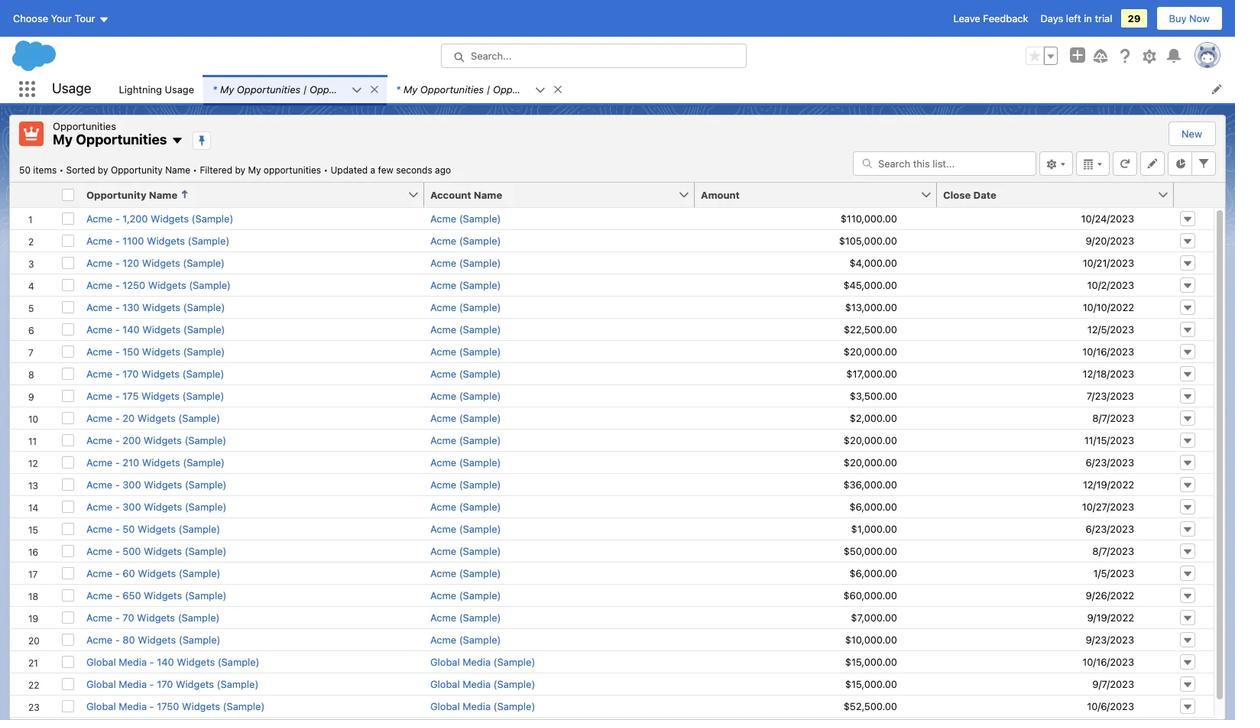 Task type: describe. For each thing, give the bounding box(es) containing it.
$6,000.00 for 1/5/2023
[[850, 567, 898, 579]]

name left filtered
[[165, 164, 190, 176]]

account name
[[431, 189, 503, 201]]

a
[[371, 164, 376, 176]]

widgets for acme - 50 widgets (sample) link
[[138, 523, 176, 535]]

trial
[[1095, 12, 1113, 24]]

widgets right 1750
[[182, 700, 220, 712]]

$20,000.00 for 11/15/2023
[[844, 434, 898, 446]]

widgets for acme - 175 widgets (sample) link
[[141, 390, 180, 402]]

acme (sample) link for acme - 150 widgets (sample) link
[[431, 345, 501, 358]]

acme - 20 widgets (sample) link
[[86, 412, 220, 424]]

0 horizontal spatial 170
[[123, 367, 139, 380]]

leave feedback
[[954, 12, 1029, 24]]

text default image for 1st list item from right
[[553, 84, 564, 95]]

$36,000.00
[[844, 478, 898, 491]]

$13,000.00
[[846, 301, 898, 313]]

days left in trial
[[1041, 12, 1113, 24]]

3 • from the left
[[324, 164, 328, 176]]

acme (sample) link for acme - 120 widgets (sample) 'link'
[[431, 257, 501, 269]]

12/5/2023
[[1088, 323, 1135, 335]]

account
[[431, 189, 472, 201]]

10/6/2023
[[1088, 700, 1135, 712]]

opportunities
[[264, 164, 321, 176]]

media for global media - 1750 widgets (sample) link
[[119, 700, 147, 712]]

my opportunities grid
[[10, 182, 1214, 720]]

item number element
[[10, 182, 56, 208]]

widgets for acme - 1100 widgets (sample) link at left top
[[147, 234, 185, 247]]

new
[[1182, 128, 1203, 140]]

ago
[[435, 164, 451, 176]]

1 * from the left
[[213, 83, 217, 95]]

buy now button
[[1157, 6, 1224, 31]]

widgets for 'acme - 70 widgets (sample)' link
[[137, 611, 175, 624]]

acme - 200 widgets (sample) link
[[86, 434, 226, 446]]

- for acme - 650 widgets (sample) link
[[115, 589, 120, 601]]

2 * from the left
[[396, 83, 401, 95]]

| for text default icon related to second list item from the right's text default image
[[303, 83, 307, 95]]

12/18/2023
[[1083, 367, 1135, 380]]

acme (sample) link for acme - 1250 widgets (sample) link
[[431, 279, 501, 291]]

acme (sample) for acme - 500 widgets (sample) link
[[431, 545, 501, 557]]

10/21/2023
[[1083, 257, 1135, 269]]

* my opportunities | opportunities for text default icon related to second list item from the right's text default image
[[213, 83, 374, 95]]

choose your tour button
[[12, 6, 110, 31]]

acme - 1100 widgets (sample) link
[[86, 234, 230, 247]]

action image
[[1175, 182, 1214, 207]]

global media (sample) link for global media - 170 widgets (sample)
[[431, 678, 536, 690]]

- for "acme - 60 widgets (sample)" link
[[115, 567, 120, 579]]

acme - 70 widgets (sample)
[[86, 611, 220, 624]]

650
[[123, 589, 141, 601]]

- for acme - 1250 widgets (sample) link
[[115, 279, 120, 291]]

usage inside list
[[165, 83, 194, 95]]

0 horizontal spatial usage
[[52, 80, 91, 97]]

lightning
[[119, 83, 162, 95]]

acme (sample) for 'acme - 70 widgets (sample)' link
[[431, 611, 501, 624]]

name for opportunity name
[[149, 189, 178, 201]]

130
[[123, 301, 140, 313]]

left
[[1067, 12, 1082, 24]]

widgets for acme - 500 widgets (sample) link
[[144, 545, 182, 557]]

Search My Opportunities list view. search field
[[853, 151, 1037, 176]]

9/7/2023
[[1093, 678, 1135, 690]]

2 list item from the left
[[387, 75, 571, 103]]

acme (sample) for acme - 175 widgets (sample) link
[[431, 390, 501, 402]]

200
[[123, 434, 141, 446]]

- for acme - 80 widgets (sample) link
[[115, 634, 120, 646]]

- for acme - 200 widgets (sample) link
[[115, 434, 120, 446]]

my opportunities status
[[19, 164, 331, 176]]

opportunity inside button
[[86, 189, 147, 201]]

70
[[123, 611, 134, 624]]

widgets up global media - 1750 widgets (sample) link
[[176, 678, 214, 690]]

global media (sample) link for global media - 140 widgets (sample)
[[431, 656, 536, 668]]

global for global media - 1750 widgets (sample) link
[[86, 700, 116, 712]]

acme (sample) link for acme - 200 widgets (sample) link
[[431, 434, 501, 446]]

widgets for acme - 650 widgets (sample) link
[[144, 589, 182, 601]]

acme (sample) for "acme - 60 widgets (sample)" link
[[431, 567, 501, 579]]

120
[[123, 257, 139, 269]]

acme - 300 widgets (sample) for $6,000.00
[[86, 501, 227, 513]]

acme - 80 widgets (sample) link
[[86, 634, 221, 646]]

widgets for acme - 80 widgets (sample) link
[[138, 634, 176, 646]]

buy
[[1170, 12, 1187, 24]]

days
[[1041, 12, 1064, 24]]

search... button
[[441, 44, 747, 68]]

acme - 1100 widgets (sample)
[[86, 234, 230, 247]]

9/23/2023
[[1086, 634, 1135, 646]]

- for acme - 170 widgets (sample) link
[[115, 367, 120, 380]]

widgets up acme - 50 widgets (sample) link
[[144, 501, 182, 513]]

sorted
[[66, 164, 95, 176]]

acme (sample) link for acme - 210 widgets (sample) link
[[431, 456, 501, 468]]

$50,000.00
[[844, 545, 898, 557]]

13 acme (sample) from the top
[[431, 478, 501, 491]]

210
[[123, 456, 139, 468]]

1 • from the left
[[59, 164, 64, 176]]

acme - 200 widgets (sample)
[[86, 434, 226, 446]]

- down acme - 210 widgets (sample) link
[[115, 478, 120, 491]]

0 vertical spatial opportunity
[[111, 164, 163, 176]]

media for global media - 140 widgets (sample) the global media (sample) link
[[463, 656, 491, 668]]

$7,000.00
[[851, 611, 898, 624]]

- up acme - 50 widgets (sample) at the bottom of page
[[115, 501, 120, 513]]

media for the global media (sample) link for global media - 1750 widgets (sample)
[[463, 700, 491, 712]]

1750
[[157, 700, 179, 712]]

acme (sample) for acme - 1,200 widgets (sample) link
[[431, 212, 501, 224]]

acme (sample) link for acme - 175 widgets (sample) link
[[431, 390, 501, 402]]

tour
[[75, 12, 95, 24]]

1 horizontal spatial 170
[[157, 678, 173, 690]]

acme - 130 widgets (sample)
[[86, 301, 225, 313]]

text default image for second list item from the right
[[369, 84, 380, 95]]

acme - 210 widgets (sample)
[[86, 456, 225, 468]]

global media (sample) for global media - 170 widgets (sample)
[[431, 678, 536, 690]]

2 8/7/2023 from the top
[[1093, 545, 1135, 557]]

acme - 140 widgets (sample) link
[[86, 323, 225, 335]]

acme - 650 widgets (sample) link
[[86, 589, 227, 601]]

10/2/2023
[[1088, 279, 1135, 291]]

1 list item from the left
[[203, 75, 387, 103]]

close date button
[[938, 182, 1158, 207]]

acme (sample) for acme - 50 widgets (sample) link
[[431, 523, 501, 535]]

opportunity name button
[[80, 182, 408, 207]]

acme (sample) for the acme - 140 widgets (sample) link
[[431, 323, 501, 335]]

acme (sample) for acme - 1250 widgets (sample) link
[[431, 279, 501, 291]]

$20,000.00 for 10/16/2023
[[844, 345, 898, 358]]

global media - 1750 widgets (sample)
[[86, 700, 265, 712]]

acme - 170 widgets (sample) link
[[86, 367, 224, 380]]

acme (sample) link for acme - 50 widgets (sample) link
[[431, 523, 501, 535]]

acme - 1250 widgets (sample)
[[86, 279, 231, 291]]

1 8/7/2023 from the top
[[1093, 412, 1135, 424]]

14 acme (sample) from the top
[[431, 501, 501, 513]]

acme (sample) for acme - 210 widgets (sample) link
[[431, 456, 501, 468]]

- for acme - 50 widgets (sample) link
[[115, 523, 120, 535]]

lightning usage
[[119, 83, 194, 95]]

acme - 60 widgets (sample)
[[86, 567, 221, 579]]

300 for $36,000.00
[[123, 478, 141, 491]]

acme - 500 widgets (sample)
[[86, 545, 227, 557]]

leave feedback link
[[954, 12, 1029, 24]]

500
[[123, 545, 141, 557]]

buy now
[[1170, 12, 1211, 24]]

10/27/2023
[[1083, 501, 1135, 513]]

acme - 175 widgets (sample) link
[[86, 390, 224, 402]]

account name button
[[424, 182, 678, 207]]

widgets for acme - 120 widgets (sample) 'link'
[[142, 257, 180, 269]]

acme - 50 widgets (sample)
[[86, 523, 220, 535]]

few
[[378, 164, 394, 176]]

acme (sample) link for acme - 1100 widgets (sample) link at left top
[[431, 234, 501, 247]]

global media (sample) for global media - 140 widgets (sample)
[[431, 656, 536, 668]]

6/23/2023 for $20,000.00
[[1086, 456, 1135, 468]]

0 horizontal spatial text default image
[[172, 135, 184, 147]]

acme (sample) for acme - 1100 widgets (sample) link at left top
[[431, 234, 501, 247]]

13 acme (sample) link from the top
[[431, 478, 501, 491]]

300 for $6,000.00
[[123, 501, 141, 513]]

acme (sample) link for acme - 80 widgets (sample) link
[[431, 634, 501, 646]]

- for acme - 500 widgets (sample) link
[[115, 545, 120, 557]]

media for global media - 170 widgets (sample) the global media (sample) link
[[463, 678, 491, 690]]

amount
[[701, 189, 740, 201]]

name for account name
[[474, 189, 503, 201]]

opportunity name element
[[80, 182, 434, 208]]

global media - 170 widgets (sample) link
[[86, 678, 259, 690]]

- for acme - 120 widgets (sample) 'link'
[[115, 257, 120, 269]]

1 by from the left
[[98, 164, 108, 176]]



Task type: locate. For each thing, give the bounding box(es) containing it.
$6,000.00 for 10/27/2023
[[850, 501, 898, 513]]

media
[[119, 656, 147, 668], [463, 656, 491, 668], [119, 678, 147, 690], [463, 678, 491, 690], [119, 700, 147, 712], [463, 700, 491, 712]]

none search field inside "my opportunities|opportunities|list view" element
[[853, 151, 1037, 176]]

17 acme (sample) link from the top
[[431, 567, 501, 579]]

0 horizontal spatial 50
[[19, 164, 31, 176]]

name right account
[[474, 189, 503, 201]]

- down acme - 80 widgets (sample)
[[150, 656, 154, 668]]

acme - 300 widgets (sample) for $36,000.00
[[86, 478, 227, 491]]

- for acme - 1100 widgets (sample) link at left top
[[115, 234, 120, 247]]

1/5/2023
[[1094, 567, 1135, 579]]

20
[[123, 412, 135, 424]]

8/7/2023
[[1093, 412, 1135, 424], [1093, 545, 1135, 557]]

140 up the global media - 170 widgets (sample)
[[157, 656, 174, 668]]

$1,000.00
[[852, 523, 898, 535]]

items
[[33, 164, 57, 176]]

acme (sample)
[[431, 212, 501, 224], [431, 234, 501, 247], [431, 257, 501, 269], [431, 279, 501, 291], [431, 301, 501, 313], [431, 323, 501, 335], [431, 345, 501, 358], [431, 367, 501, 380], [431, 390, 501, 402], [431, 412, 501, 424], [431, 434, 501, 446], [431, 456, 501, 468], [431, 478, 501, 491], [431, 501, 501, 513], [431, 523, 501, 535], [431, 545, 501, 557], [431, 567, 501, 579], [431, 589, 501, 601], [431, 611, 501, 624], [431, 634, 501, 646]]

0 vertical spatial 140
[[123, 323, 140, 335]]

2 acme - 300 widgets (sample) link from the top
[[86, 501, 227, 513]]

60
[[123, 567, 135, 579]]

| for text default image related to text default icon for 1st list item from right
[[487, 83, 491, 95]]

1250
[[123, 279, 145, 291]]

- left 80
[[115, 634, 120, 646]]

acme
[[86, 212, 112, 224], [431, 212, 457, 224], [86, 234, 112, 247], [431, 234, 457, 247], [86, 257, 112, 269], [431, 257, 457, 269], [86, 279, 112, 291], [431, 279, 457, 291], [86, 301, 112, 313], [431, 301, 457, 313], [86, 323, 112, 335], [431, 323, 457, 335], [86, 345, 112, 358], [431, 345, 457, 358], [86, 367, 112, 380], [431, 367, 457, 380], [86, 390, 112, 402], [431, 390, 457, 402], [86, 412, 112, 424], [431, 412, 457, 424], [86, 434, 112, 446], [431, 434, 457, 446], [86, 456, 112, 468], [431, 456, 457, 468], [86, 478, 112, 491], [431, 478, 457, 491], [86, 501, 112, 513], [431, 501, 457, 513], [86, 523, 112, 535], [431, 523, 457, 535], [86, 545, 112, 557], [431, 545, 457, 557], [86, 567, 112, 579], [431, 567, 457, 579], [86, 589, 112, 601], [431, 589, 457, 601], [86, 611, 112, 624], [431, 611, 457, 624], [86, 634, 112, 646], [431, 634, 457, 646]]

acme (sample) for acme - 150 widgets (sample) link
[[431, 345, 501, 358]]

0 vertical spatial 50
[[19, 164, 31, 176]]

by right sorted
[[98, 164, 108, 176]]

widgets for "acme - 60 widgets (sample)" link
[[138, 567, 176, 579]]

18 acme (sample) link from the top
[[431, 589, 501, 601]]

1 6/23/2023 from the top
[[1086, 456, 1135, 468]]

- left 150
[[115, 345, 120, 358]]

20 acme (sample) link from the top
[[431, 634, 501, 646]]

- left 500
[[115, 545, 120, 557]]

9 acme (sample) link from the top
[[431, 390, 501, 402]]

1 vertical spatial 10/16/2023
[[1083, 656, 1135, 668]]

0 horizontal spatial •
[[59, 164, 64, 176]]

• right items
[[59, 164, 64, 176]]

$15,000.00 for 9/7/2023
[[846, 678, 898, 690]]

$52,500.00
[[844, 700, 898, 712]]

global media - 170 widgets (sample)
[[86, 678, 259, 690]]

1 acme - 300 widgets (sample) link from the top
[[86, 478, 227, 491]]

$15,000.00 for 10/16/2023
[[846, 656, 898, 668]]

global media - 140 widgets (sample) link
[[86, 656, 260, 668]]

2 10/16/2023 from the top
[[1083, 656, 1135, 668]]

170
[[123, 367, 139, 380], [157, 678, 173, 690]]

10/16/2023 down 9/23/2023 on the right bottom of the page
[[1083, 656, 1135, 668]]

widgets up global media - 170 widgets (sample) link
[[177, 656, 215, 668]]

11 acme (sample) link from the top
[[431, 434, 501, 446]]

2 global media (sample) from the top
[[431, 678, 536, 690]]

2 * my opportunities | opportunities from the left
[[396, 83, 557, 95]]

opportunity
[[111, 164, 163, 176], [86, 189, 147, 201]]

140 down 130
[[123, 323, 140, 335]]

1 vertical spatial 140
[[157, 656, 174, 668]]

5 acme (sample) from the top
[[431, 301, 501, 313]]

widgets up acme - 500 widgets (sample) link
[[138, 523, 176, 535]]

2 | from the left
[[487, 83, 491, 95]]

global for global media - 170 widgets (sample) link
[[86, 678, 116, 690]]

6 acme (sample) link from the top
[[431, 323, 501, 335]]

acme (sample) link for acme - 500 widgets (sample) link
[[431, 545, 501, 557]]

19 acme (sample) link from the top
[[431, 611, 501, 624]]

2 300 from the top
[[123, 501, 141, 513]]

acme - 300 widgets (sample) down acme - 210 widgets (sample)
[[86, 478, 227, 491]]

acme - 300 widgets (sample) up acme - 50 widgets (sample) link
[[86, 501, 227, 513]]

* my opportunities | opportunities for text default image related to text default icon for 1st list item from right
[[396, 83, 557, 95]]

16 acme (sample) from the top
[[431, 545, 501, 557]]

9/19/2022
[[1088, 611, 1135, 624]]

1 | from the left
[[303, 83, 307, 95]]

1 horizontal spatial •
[[193, 164, 197, 176]]

acme (sample) for acme - 120 widgets (sample) 'link'
[[431, 257, 501, 269]]

widgets for the acme - 140 widgets (sample) link
[[142, 323, 181, 335]]

opportunity up the 1,200
[[86, 189, 147, 201]]

None search field
[[853, 151, 1037, 176]]

widgets down the acme - 140 widgets (sample) link
[[142, 345, 180, 358]]

10/16/2023 for $15,000.00
[[1083, 656, 1135, 668]]

16 acme (sample) link from the top
[[431, 545, 501, 557]]

5 acme (sample) link from the top
[[431, 301, 501, 313]]

usage up my opportunities
[[52, 80, 91, 97]]

acme (sample) link for 'acme - 70 widgets (sample)' link
[[431, 611, 501, 624]]

17 acme (sample) from the top
[[431, 567, 501, 579]]

50
[[19, 164, 31, 176], [123, 523, 135, 535]]

2 horizontal spatial •
[[324, 164, 328, 176]]

$20,000.00 down $22,500.00
[[844, 345, 898, 358]]

10/10/2022
[[1083, 301, 1135, 313]]

20 acme (sample) from the top
[[431, 634, 501, 646]]

1 300 from the top
[[123, 478, 141, 491]]

$15,000.00 down $10,000.00
[[846, 656, 898, 668]]

8 acme (sample) from the top
[[431, 367, 501, 380]]

1 horizontal spatial text default image
[[352, 85, 363, 95]]

list
[[110, 75, 1236, 103]]

acme (sample) for the 'acme - 20 widgets (sample)' link
[[431, 412, 501, 424]]

8/7/2023 up 1/5/2023
[[1093, 545, 1135, 557]]

text default image for text default icon for 1st list item from right
[[535, 85, 546, 95]]

1 vertical spatial $15,000.00
[[846, 678, 898, 690]]

2 vertical spatial global media (sample)
[[431, 700, 536, 712]]

close date element
[[938, 182, 1184, 208]]

group
[[1026, 47, 1058, 65]]

global media (sample) link for global media - 1750 widgets (sample)
[[431, 700, 536, 712]]

- for acme - 175 widgets (sample) link
[[115, 390, 120, 402]]

acme - 150 widgets (sample) link
[[86, 345, 225, 358]]

- left 130
[[115, 301, 120, 313]]

0 vertical spatial global media (sample)
[[431, 656, 536, 668]]

widgets down acme - 200 widgets (sample) link
[[142, 456, 180, 468]]

-
[[115, 212, 120, 224], [115, 234, 120, 247], [115, 257, 120, 269], [115, 279, 120, 291], [115, 301, 120, 313], [115, 323, 120, 335], [115, 345, 120, 358], [115, 367, 120, 380], [115, 390, 120, 402], [115, 412, 120, 424], [115, 434, 120, 446], [115, 456, 120, 468], [115, 478, 120, 491], [115, 501, 120, 513], [115, 523, 120, 535], [115, 545, 120, 557], [115, 567, 120, 579], [115, 589, 120, 601], [115, 611, 120, 624], [115, 634, 120, 646], [150, 656, 154, 668], [150, 678, 154, 690], [150, 700, 154, 712]]

0 horizontal spatial text default image
[[369, 84, 380, 95]]

widgets for acme - 1,200 widgets (sample) link
[[151, 212, 189, 224]]

- left the 210 at the bottom of the page
[[115, 456, 120, 468]]

widgets up acme - 1100 widgets (sample)
[[151, 212, 189, 224]]

1 horizontal spatial text default image
[[553, 84, 564, 95]]

2 vertical spatial global media (sample) link
[[431, 700, 536, 712]]

list containing lightning usage
[[110, 75, 1236, 103]]

- up acme - 150 widgets (sample)
[[115, 323, 120, 335]]

2 acme (sample) from the top
[[431, 234, 501, 247]]

300
[[123, 478, 141, 491], [123, 501, 141, 513]]

50 up 500
[[123, 523, 135, 535]]

1 horizontal spatial * my opportunities | opportunities
[[396, 83, 557, 95]]

$15,000.00 up $52,500.00
[[846, 678, 898, 690]]

- left 60
[[115, 567, 120, 579]]

1 global media (sample) from the top
[[431, 656, 536, 668]]

$45,000.00
[[844, 279, 898, 291]]

0 horizontal spatial *
[[213, 83, 217, 95]]

widgets for acme - 170 widgets (sample) link
[[142, 367, 180, 380]]

2 $20,000.00 from the top
[[844, 434, 898, 446]]

1 text default image from the left
[[369, 84, 380, 95]]

0 vertical spatial $20,000.00
[[844, 345, 898, 358]]

widgets down acme - 1,200 widgets (sample) link
[[147, 234, 185, 247]]

0 horizontal spatial * my opportunities | opportunities
[[213, 83, 374, 95]]

1 vertical spatial $20,000.00
[[844, 434, 898, 446]]

$20,000.00 up $36,000.00
[[844, 456, 898, 468]]

$105,000.00
[[839, 234, 898, 247]]

- left 175
[[115, 390, 120, 402]]

widgets up acme - 200 widgets (sample) link
[[137, 412, 176, 424]]

1 vertical spatial 8/7/2023
[[1093, 545, 1135, 557]]

4 acme (sample) from the top
[[431, 279, 501, 291]]

$20,000.00 down the $2,000.00
[[844, 434, 898, 446]]

10/16/2023 for $20,000.00
[[1083, 345, 1135, 358]]

50 inside my opportunities grid
[[123, 523, 135, 535]]

global for global media - 140 widgets (sample) the global media (sample) link
[[431, 656, 460, 668]]

2 vertical spatial $20,000.00
[[844, 456, 898, 468]]

global for the global media (sample) link for global media - 1750 widgets (sample)
[[431, 700, 460, 712]]

$6,000.00 up the $1,000.00
[[850, 501, 898, 513]]

80
[[123, 634, 135, 646]]

1 vertical spatial acme - 300 widgets (sample) link
[[86, 501, 227, 513]]

18 acme (sample) from the top
[[431, 589, 501, 601]]

0 vertical spatial acme - 300 widgets (sample) link
[[86, 478, 227, 491]]

acme (sample) link for acme - 170 widgets (sample) link
[[431, 367, 501, 380]]

1 vertical spatial 300
[[123, 501, 141, 513]]

9/20/2023
[[1086, 234, 1135, 247]]

acme - 70 widgets (sample) link
[[86, 611, 220, 624]]

1 vertical spatial acme - 300 widgets (sample)
[[86, 501, 227, 513]]

- left 1250
[[115, 279, 120, 291]]

3 acme (sample) link from the top
[[431, 257, 501, 269]]

amount element
[[695, 182, 947, 208]]

1 global media (sample) link from the top
[[431, 656, 536, 668]]

7 acme (sample) link from the top
[[431, 345, 501, 358]]

- left the 1,200
[[115, 212, 120, 224]]

list item
[[203, 75, 387, 103], [387, 75, 571, 103]]

$3,500.00
[[850, 390, 898, 402]]

acme (sample) for acme - 130 widgets (sample) link
[[431, 301, 501, 313]]

3 acme (sample) from the top
[[431, 257, 501, 269]]

acme - 150 widgets (sample)
[[86, 345, 225, 358]]

150
[[123, 345, 139, 358]]

acme (sample) link for the acme - 140 widgets (sample) link
[[431, 323, 501, 335]]

$6,000.00 down $50,000.00
[[850, 567, 898, 579]]

1 $20,000.00 from the top
[[844, 345, 898, 358]]

1 vertical spatial $6,000.00
[[850, 567, 898, 579]]

widgets down acme - 1250 widgets (sample)
[[142, 301, 180, 313]]

0 horizontal spatial 140
[[123, 323, 140, 335]]

item number image
[[10, 182, 56, 207]]

7 acme (sample) from the top
[[431, 345, 501, 358]]

acme (sample) link for acme - 130 widgets (sample) link
[[431, 301, 501, 313]]

0 horizontal spatial |
[[303, 83, 307, 95]]

8/7/2023 down "7/23/2023"
[[1093, 412, 1135, 424]]

1 vertical spatial 170
[[157, 678, 173, 690]]

feedback
[[984, 12, 1029, 24]]

50 left items
[[19, 164, 31, 176]]

opportunity name
[[86, 189, 178, 201]]

1 $6,000.00 from the top
[[850, 501, 898, 513]]

2 $6,000.00 from the top
[[850, 567, 898, 579]]

0 vertical spatial $15,000.00
[[846, 656, 898, 668]]

2 $15,000.00 from the top
[[846, 678, 898, 690]]

19 acme (sample) from the top
[[431, 611, 501, 624]]

1 horizontal spatial by
[[235, 164, 246, 176]]

0 vertical spatial global media (sample) link
[[431, 656, 536, 668]]

global media - 1750 widgets (sample) link
[[86, 700, 265, 712]]

$17,000.00
[[847, 367, 898, 380]]

close date
[[944, 189, 997, 201]]

2 text default image from the left
[[553, 84, 564, 95]]

1 acme (sample) from the top
[[431, 212, 501, 224]]

usage right lightning
[[165, 83, 194, 95]]

2 acme - 300 widgets (sample) from the top
[[86, 501, 227, 513]]

widgets down acme - 130 widgets (sample)
[[142, 323, 181, 335]]

global for global media - 170 widgets (sample) the global media (sample) link
[[431, 678, 460, 690]]

widgets
[[151, 212, 189, 224], [147, 234, 185, 247], [142, 257, 180, 269], [148, 279, 186, 291], [142, 301, 180, 313], [142, 323, 181, 335], [142, 345, 180, 358], [142, 367, 180, 380], [141, 390, 180, 402], [137, 412, 176, 424], [144, 434, 182, 446], [142, 456, 180, 468], [144, 478, 182, 491], [144, 501, 182, 513], [138, 523, 176, 535], [144, 545, 182, 557], [138, 567, 176, 579], [144, 589, 182, 601], [137, 611, 175, 624], [138, 634, 176, 646], [177, 656, 215, 668], [176, 678, 214, 690], [182, 700, 220, 712]]

global for global media - 140 widgets (sample) link
[[86, 656, 116, 668]]

1 * my opportunities | opportunities from the left
[[213, 83, 374, 95]]

cell
[[56, 182, 80, 208], [10, 717, 56, 720], [56, 717, 80, 720], [424, 717, 695, 720], [695, 717, 938, 720], [938, 717, 1175, 720], [1175, 717, 1214, 720]]

• left filtered
[[193, 164, 197, 176]]

0 horizontal spatial by
[[98, 164, 108, 176]]

filtered
[[200, 164, 232, 176]]

updated
[[331, 164, 368, 176]]

1 $15,000.00 from the top
[[846, 656, 898, 668]]

1 horizontal spatial 50
[[123, 523, 135, 535]]

by right filtered
[[235, 164, 246, 176]]

name inside 'element'
[[149, 189, 178, 201]]

0 vertical spatial acme - 300 widgets (sample)
[[86, 478, 227, 491]]

6 acme (sample) from the top
[[431, 323, 501, 335]]

- for 'acme - 70 widgets (sample)' link
[[115, 611, 120, 624]]

29
[[1128, 12, 1141, 24]]

12 acme (sample) from the top
[[431, 456, 501, 468]]

50 items • sorted by opportunity name • filtered by my opportunities • updated a few seconds ago
[[19, 164, 451, 176]]

text default image
[[352, 85, 363, 95], [535, 85, 546, 95], [172, 135, 184, 147]]

15 acme (sample) link from the top
[[431, 523, 501, 535]]

your
[[51, 12, 72, 24]]

amount button
[[695, 182, 921, 207]]

300 up acme - 50 widgets (sample) at the bottom of page
[[123, 501, 141, 513]]

6/23/2023 down 11/15/2023
[[1086, 456, 1135, 468]]

0 vertical spatial 300
[[123, 478, 141, 491]]

$10,000.00
[[846, 634, 898, 646]]

$6,000.00
[[850, 501, 898, 513], [850, 567, 898, 579]]

acme (sample) link for the 'acme - 20 widgets (sample)' link
[[431, 412, 501, 424]]

11 acme (sample) from the top
[[431, 434, 501, 446]]

6/23/2023 for $1,000.00
[[1086, 523, 1135, 535]]

1 horizontal spatial 140
[[157, 656, 174, 668]]

10 acme (sample) link from the top
[[431, 412, 501, 424]]

acme (sample) link for acme - 650 widgets (sample) link
[[431, 589, 501, 601]]

10/16/2023 up 12/18/2023
[[1083, 345, 1135, 358]]

- for acme - 210 widgets (sample) link
[[115, 456, 120, 468]]

3 $20,000.00 from the top
[[844, 456, 898, 468]]

acme - 300 widgets (sample) link up acme - 50 widgets (sample) link
[[86, 501, 227, 513]]

text default image for text default icon related to second list item from the right
[[352, 85, 363, 95]]

- for acme - 130 widgets (sample) link
[[115, 301, 120, 313]]

acme - 20 widgets (sample)
[[86, 412, 220, 424]]

widgets for acme - 200 widgets (sample) link
[[144, 434, 182, 446]]

widgets down acme - 210 widgets (sample)
[[144, 478, 182, 491]]

my opportunities|opportunities|list view element
[[9, 115, 1227, 720]]

global media - 140 widgets (sample)
[[86, 656, 260, 668]]

- left 650
[[115, 589, 120, 601]]

6/23/2023 down 10/27/2023
[[1086, 523, 1135, 535]]

acme - 300 widgets (sample) link for $6,000.00
[[86, 501, 227, 513]]

action element
[[1175, 182, 1214, 208]]

2 horizontal spatial text default image
[[535, 85, 546, 95]]

seconds
[[396, 164, 433, 176]]

- left the 1100
[[115, 234, 120, 247]]

1 horizontal spatial |
[[487, 83, 491, 95]]

acme - 140 widgets (sample)
[[86, 323, 225, 335]]

widgets up acme - 650 widgets (sample) link
[[138, 567, 176, 579]]

name
[[165, 164, 190, 176], [149, 189, 178, 201], [474, 189, 503, 201]]

my
[[220, 83, 234, 95], [404, 83, 418, 95], [53, 132, 73, 148], [248, 164, 261, 176]]

3 global media (sample) from the top
[[431, 700, 536, 712]]

4 acme (sample) link from the top
[[431, 279, 501, 291]]

12/19/2022
[[1084, 478, 1135, 491]]

widgets for acme - 1250 widgets (sample) link
[[148, 279, 186, 291]]

8 acme (sample) link from the top
[[431, 367, 501, 380]]

global
[[86, 656, 116, 668], [431, 656, 460, 668], [86, 678, 116, 690], [431, 678, 460, 690], [86, 700, 116, 712], [431, 700, 460, 712]]

global media (sample) for global media - 1750 widgets (sample)
[[431, 700, 536, 712]]

• left updated
[[324, 164, 328, 176]]

0 vertical spatial $6,000.00
[[850, 501, 898, 513]]

widgets up acme - 1250 widgets (sample)
[[142, 257, 180, 269]]

acme (sample) link for "acme - 60 widgets (sample)" link
[[431, 567, 501, 579]]

12 acme (sample) link from the top
[[431, 456, 501, 468]]

acme (sample) for acme - 200 widgets (sample) link
[[431, 434, 501, 446]]

media for global media - 170 widgets (sample) link
[[119, 678, 147, 690]]

0 vertical spatial 10/16/2023
[[1083, 345, 1135, 358]]

9 acme (sample) from the top
[[431, 390, 501, 402]]

3 global media (sample) link from the top
[[431, 700, 536, 712]]

widgets up acme - 210 widgets (sample) link
[[144, 434, 182, 446]]

widgets for the 'acme - 20 widgets (sample)' link
[[137, 412, 176, 424]]

widgets up acme - 60 widgets (sample)
[[144, 545, 182, 557]]

1 vertical spatial 6/23/2023
[[1086, 523, 1135, 535]]

media for global media - 140 widgets (sample) link
[[119, 656, 147, 668]]

170 up 1750
[[157, 678, 173, 690]]

$60,000.00
[[844, 589, 898, 601]]

14 acme (sample) link from the top
[[431, 501, 501, 513]]

- left 200
[[115, 434, 120, 446]]

acme - 120 widgets (sample)
[[86, 257, 225, 269]]

close
[[944, 189, 971, 201]]

widgets for acme - 130 widgets (sample) link
[[142, 301, 180, 313]]

2 • from the left
[[193, 164, 197, 176]]

acme (sample) for acme - 80 widgets (sample) link
[[431, 634, 501, 646]]

acme - 300 widgets (sample) link for $36,000.00
[[86, 478, 227, 491]]

choose
[[13, 12, 48, 24]]

acme - 170 widgets (sample)
[[86, 367, 224, 380]]

0 vertical spatial 170
[[123, 367, 139, 380]]

widgets down 'acme - 70 widgets (sample)' link
[[138, 634, 176, 646]]

widgets down acme - 170 widgets (sample) link
[[141, 390, 180, 402]]

- left 20
[[115, 412, 120, 424]]

- left 1750
[[150, 700, 154, 712]]

acme - 120 widgets (sample) link
[[86, 257, 225, 269]]

1 vertical spatial 50
[[123, 523, 135, 535]]

- up 'acme - 175 widgets (sample)'
[[115, 367, 120, 380]]

acme - 1,200 widgets (sample)
[[86, 212, 234, 224]]

170 up 175
[[123, 367, 139, 380]]

- left 120
[[115, 257, 120, 269]]

300 down the 210 at the bottom of the page
[[123, 478, 141, 491]]

0 vertical spatial 8/7/2023
[[1093, 412, 1135, 424]]

widgets for acme - 150 widgets (sample) link
[[142, 345, 180, 358]]

$20,000.00 for 6/23/2023
[[844, 456, 898, 468]]

1 10/16/2023 from the top
[[1083, 345, 1135, 358]]

1100
[[123, 234, 144, 247]]

acme (sample) link for acme - 1,200 widgets (sample) link
[[431, 212, 501, 224]]

2 6/23/2023 from the top
[[1086, 523, 1135, 535]]

acme - 60 widgets (sample) link
[[86, 567, 221, 579]]

acme - 130 widgets (sample) link
[[86, 301, 225, 313]]

1 vertical spatial global media (sample)
[[431, 678, 536, 690]]

acme - 210 widgets (sample) link
[[86, 456, 225, 468]]

$4,000.00
[[850, 257, 898, 269]]

0 vertical spatial 6/23/2023
[[1086, 456, 1135, 468]]

1 horizontal spatial *
[[396, 83, 401, 95]]

acme - 650 widgets (sample)
[[86, 589, 227, 601]]

- down global media - 140 widgets (sample) link
[[150, 678, 154, 690]]

15 acme (sample) from the top
[[431, 523, 501, 535]]

new button
[[1170, 122, 1215, 145]]

2 global media (sample) link from the top
[[431, 678, 536, 690]]

widgets for acme - 210 widgets (sample) link
[[142, 456, 180, 468]]

1 horizontal spatial usage
[[165, 83, 194, 95]]

- left 70
[[115, 611, 120, 624]]

widgets up acme - 130 widgets (sample)
[[148, 279, 186, 291]]

175
[[123, 390, 139, 402]]

widgets down "acme - 60 widgets (sample)" link
[[144, 589, 182, 601]]

widgets down acme - 650 widgets (sample) on the left bottom of page
[[137, 611, 175, 624]]

widgets down acme - 150 widgets (sample)
[[142, 367, 180, 380]]

account name element
[[424, 182, 704, 208]]

•
[[59, 164, 64, 176], [193, 164, 197, 176], [324, 164, 328, 176]]

acme (sample) for acme - 170 widgets (sample) link
[[431, 367, 501, 380]]

acme (sample) for acme - 650 widgets (sample) link
[[431, 589, 501, 601]]

1 vertical spatial global media (sample) link
[[431, 678, 536, 690]]

1 acme - 300 widgets (sample) from the top
[[86, 478, 227, 491]]

name up acme - 1,200 widgets (sample) link
[[149, 189, 178, 201]]

text default image
[[369, 84, 380, 95], [553, 84, 564, 95]]

lightning usage link
[[110, 75, 203, 103]]

2 acme (sample) link from the top
[[431, 234, 501, 247]]

- for the acme - 140 widgets (sample) link
[[115, 323, 120, 335]]

1 acme (sample) link from the top
[[431, 212, 501, 224]]

acme - 300 widgets (sample) link down acme - 210 widgets (sample)
[[86, 478, 227, 491]]

acme - 80 widgets (sample)
[[86, 634, 221, 646]]

1,200
[[123, 212, 148, 224]]

- up acme - 500 widgets (sample)
[[115, 523, 120, 535]]

2 by from the left
[[235, 164, 246, 176]]

opportunity up opportunity name at the left
[[111, 164, 163, 176]]

1 vertical spatial opportunity
[[86, 189, 147, 201]]

10 acme (sample) from the top
[[431, 412, 501, 424]]



Task type: vqa. For each thing, say whether or not it's contained in the screenshot.
$20,000.00 to the middle
yes



